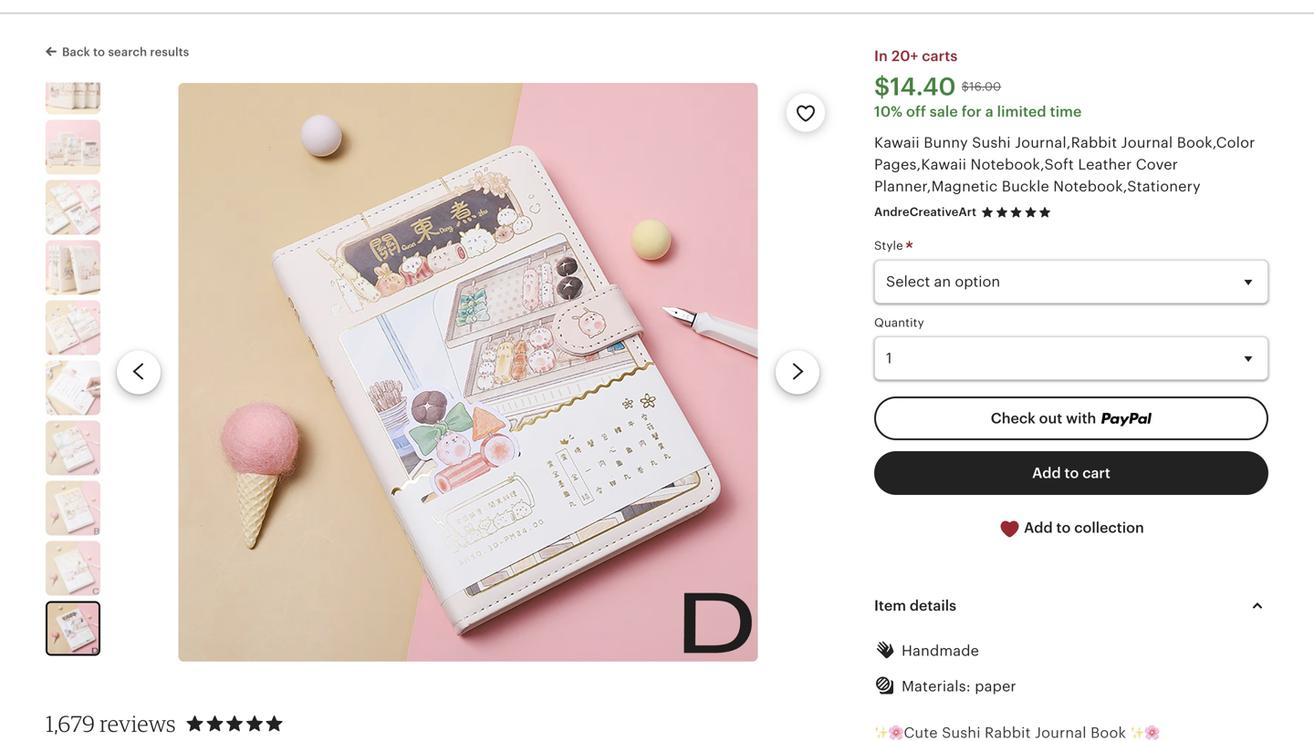 Task type: describe. For each thing, give the bounding box(es) containing it.
add for add to collection
[[1024, 520, 1053, 537]]

with
[[1066, 411, 1096, 427]]

$16.00
[[962, 80, 1001, 94]]

materials: paper
[[902, 679, 1016, 695]]

collection
[[1074, 520, 1144, 537]]

$14.40 $16.00
[[874, 73, 1001, 101]]

back to search results
[[62, 45, 189, 59]]

cover
[[1136, 157, 1178, 173]]

buckle
[[1002, 179, 1049, 195]]

check out with
[[991, 411, 1100, 427]]

1,679
[[46, 711, 95, 738]]

check
[[991, 411, 1036, 427]]

1 horizontal spatial kawaii bunny sushi journalrabbit journal bookcolor d image
[[178, 83, 758, 662]]

handmade
[[902, 643, 979, 660]]

journal
[[1121, 135, 1173, 151]]

in
[[874, 48, 888, 64]]

$14.40
[[874, 73, 956, 101]]

back to search results link
[[46, 42, 189, 60]]

notebook,stationery
[[1053, 179, 1201, 195]]

kawaii bunny sushi journalrabbit journal bookcolor a image
[[46, 421, 100, 476]]

add to cart button
[[874, 452, 1269, 496]]

pages,kawaii
[[874, 157, 967, 173]]

kawaii bunny sushi journalrabbit journal bookcolor c image
[[46, 542, 100, 597]]

to for cart
[[1065, 465, 1079, 482]]

20+
[[892, 48, 918, 64]]

quantity
[[874, 316, 924, 330]]

a
[[985, 104, 994, 120]]

0 horizontal spatial kawaii bunny sushi journalrabbit journal bookcolor d image
[[47, 604, 99, 655]]

carts
[[922, 48, 958, 64]]

paper
[[975, 679, 1016, 695]]

reviews
[[100, 711, 176, 738]]

1,679 reviews
[[46, 711, 176, 738]]

limited
[[997, 104, 1046, 120]]

check out with button
[[874, 397, 1269, 441]]

kawaii bunny sushi journalrabbit journal bookcolor image 3 image
[[46, 180, 100, 235]]

kawaii
[[874, 135, 920, 151]]

kawaii bunny sushi journalrabbit journal bookcolor image 2 image
[[46, 120, 100, 175]]

back
[[62, 45, 90, 59]]

notebook,soft
[[971, 157, 1074, 173]]

kawaii bunny sushi journalrabbit journal bookcolor image 6 image
[[46, 361, 100, 416]]

style
[[874, 239, 907, 253]]

bunny
[[924, 135, 968, 151]]

cart
[[1083, 465, 1111, 482]]

sushi
[[972, 135, 1011, 151]]



Task type: locate. For each thing, give the bounding box(es) containing it.
off
[[906, 104, 926, 120]]

kawaii bunny sushi journalrabbit journal bookcolor d image
[[178, 83, 758, 662], [47, 604, 99, 655]]

andrecreativeart
[[874, 206, 977, 219]]

item details
[[874, 598, 957, 614]]

for
[[962, 104, 982, 120]]

planner,magnetic
[[874, 179, 998, 195]]

in 20+ carts
[[874, 48, 958, 64]]

sale
[[930, 104, 958, 120]]

to inside "link"
[[93, 45, 105, 59]]

item
[[874, 598, 906, 614]]

kawaii bunny sushi journal,rabbit journal book,color pages,kawaii notebook,soft leather cover planner,magnetic buckle notebook,stationery
[[874, 135, 1255, 195]]

add
[[1032, 465, 1061, 482], [1024, 520, 1053, 537]]

10% off sale for a limited time
[[874, 104, 1082, 120]]

0 vertical spatial add
[[1032, 465, 1061, 482]]

add left cart
[[1032, 465, 1061, 482]]

leather
[[1078, 157, 1132, 173]]

to left the collection
[[1056, 520, 1071, 537]]

add to collection
[[1021, 520, 1144, 537]]

add inside button
[[1024, 520, 1053, 537]]

add down add to cart
[[1024, 520, 1053, 537]]

book,color
[[1177, 135, 1255, 151]]

to left cart
[[1065, 465, 1079, 482]]

time
[[1050, 104, 1082, 120]]

to inside button
[[1056, 520, 1071, 537]]

kawaii bunny sushi journalrabbit journal bookcolor b image
[[46, 482, 100, 536]]

search
[[108, 45, 147, 59]]

to for collection
[[1056, 520, 1071, 537]]

add for add to cart
[[1032, 465, 1061, 482]]

to for search
[[93, 45, 105, 59]]

add to cart
[[1032, 465, 1111, 482]]

results
[[150, 45, 189, 59]]

andrecreativeart link
[[874, 206, 977, 219]]

1 vertical spatial add
[[1024, 520, 1053, 537]]

menu bar
[[51, 0, 1263, 14]]

kawaii bunny sushi journalrabbit journal bookcolor image 1 image
[[46, 60, 100, 115]]

kawaii bunny sushi journalrabbit journal bookcolor image 5 image
[[46, 301, 100, 356]]

1 vertical spatial to
[[1065, 465, 1079, 482]]

add to collection button
[[874, 506, 1269, 551]]

add inside 'button'
[[1032, 465, 1061, 482]]

to right "back"
[[93, 45, 105, 59]]

materials:
[[902, 679, 971, 695]]

10%
[[874, 104, 903, 120]]

to inside 'button'
[[1065, 465, 1079, 482]]

item details button
[[858, 584, 1285, 628]]

kawaii bunny sushi journalrabbit journal bookcolor image 4 image
[[46, 241, 100, 295]]

2 vertical spatial to
[[1056, 520, 1071, 537]]

0 vertical spatial to
[[93, 45, 105, 59]]

journal,rabbit
[[1015, 135, 1117, 151]]

out
[[1039, 411, 1062, 427]]

to
[[93, 45, 105, 59], [1065, 465, 1079, 482], [1056, 520, 1071, 537]]

details
[[910, 598, 957, 614]]



Task type: vqa. For each thing, say whether or not it's contained in the screenshot.
Barnabjorn
no



